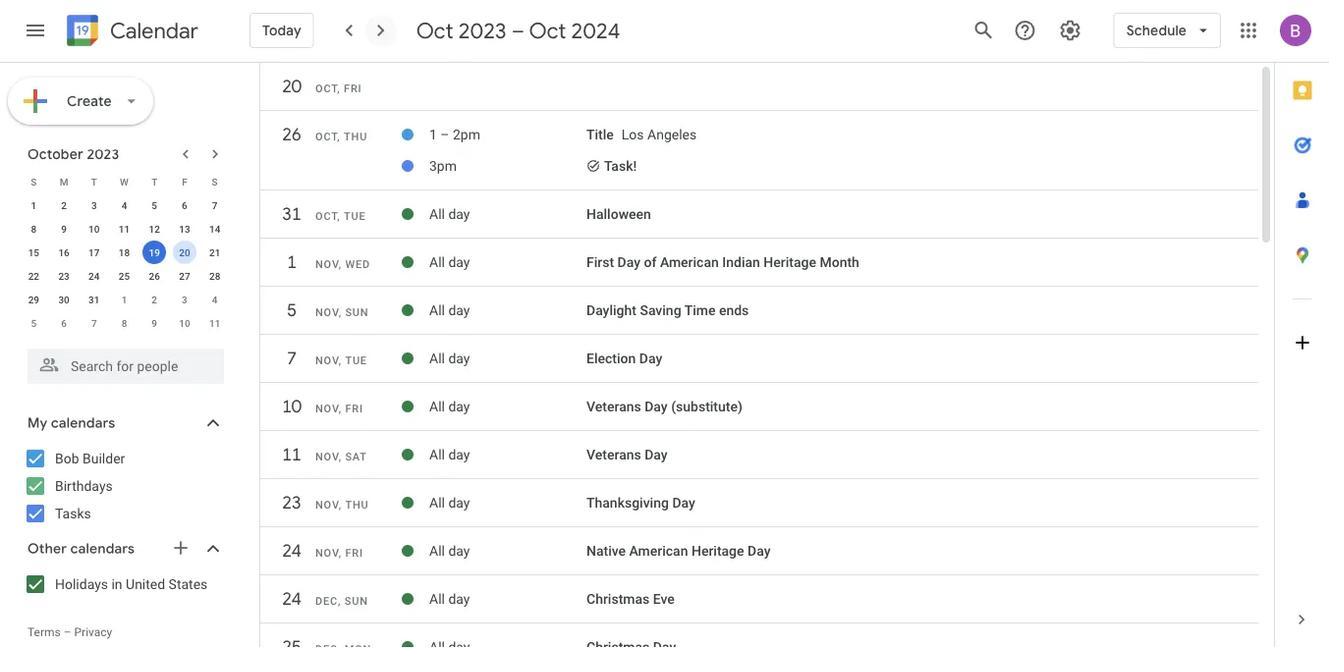 Task type: locate. For each thing, give the bounding box(es) containing it.
1 horizontal spatial 23
[[281, 492, 301, 514]]

day inside 23 row
[[673, 495, 696, 511]]

month
[[820, 254, 860, 270]]

tue inside 7 row
[[345, 355, 367, 367]]

– left 2024 at the top
[[512, 17, 525, 44]]

5 up "12" element
[[152, 199, 157, 211]]

0 horizontal spatial 2
[[61, 199, 67, 211]]

24 down 17
[[89, 270, 100, 282]]

10 element
[[82, 217, 106, 241]]

1 all day cell from the top
[[429, 199, 587, 230]]

1 inside row
[[286, 251, 296, 274]]

28
[[209, 270, 220, 282]]

day inside 5 row
[[449, 302, 470, 319]]

nov inside 23 row
[[315, 499, 339, 512]]

my calendars
[[28, 415, 115, 432]]

18 element
[[113, 241, 136, 264]]

w
[[120, 176, 129, 188]]

nov , fri right 10 link
[[315, 403, 363, 415]]

oct , thu
[[315, 131, 368, 143]]

2 veterans from the top
[[587, 447, 641, 463]]

day
[[618, 254, 641, 270], [640, 351, 663, 367], [645, 399, 668, 415], [645, 447, 668, 463], [673, 495, 696, 511], [748, 543, 771, 559]]

row containing s
[[19, 170, 230, 194]]

6 all from the top
[[429, 447, 445, 463]]

row
[[19, 170, 230, 194], [19, 194, 230, 217], [19, 217, 230, 241], [19, 241, 230, 264], [19, 264, 230, 288], [19, 288, 230, 312], [19, 312, 230, 335], [260, 632, 1259, 649]]

7 for 7 link
[[286, 347, 296, 370]]

1 all from the top
[[429, 206, 445, 222]]

2 horizontal spatial 5
[[286, 299, 296, 322]]

oct inside 26 row
[[315, 131, 337, 143]]

28 element
[[203, 264, 227, 288]]

day inside 10 row
[[449, 399, 470, 415]]

tue for 7
[[345, 355, 367, 367]]

5 up 7 link
[[286, 299, 296, 322]]

tue down nov , sun
[[345, 355, 367, 367]]

5 all from the top
[[429, 399, 445, 415]]

fri inside 24 row
[[345, 547, 363, 560]]

0 vertical spatial heritage
[[764, 254, 817, 270]]

1 vertical spatial 24 row
[[260, 582, 1259, 627]]

row group containing 1
[[19, 194, 230, 335]]

, inside 31 row
[[337, 210, 341, 223]]

today
[[262, 22, 301, 39]]

8 down november 1 element
[[122, 317, 127, 329]]

, for native american heritage day
[[339, 547, 342, 560]]

1 down 25 element
[[122, 294, 127, 306]]

day for veterans day (substitute)
[[449, 399, 470, 415]]

all day inside 23 row
[[429, 495, 470, 511]]

all day for veterans day
[[429, 447, 470, 463]]

4 nov from the top
[[315, 403, 339, 415]]

, down nov , sun
[[339, 355, 342, 367]]

s
[[31, 176, 37, 188], [212, 176, 218, 188]]

1 vertical spatial 2023
[[87, 145, 119, 163]]

row containing 5
[[19, 312, 230, 335]]

thu down oct , fri
[[344, 131, 368, 143]]

0 horizontal spatial heritage
[[692, 543, 744, 559]]

day for 7
[[640, 351, 663, 367]]

26 row group
[[260, 117, 1259, 191]]

, right 26 link
[[337, 131, 341, 143]]

2 nov from the top
[[315, 307, 339, 319]]

calendars up in
[[70, 540, 135, 558]]

24 for native
[[281, 540, 301, 563]]

, down "nov , thu"
[[338, 596, 341, 608]]

1 veterans from the top
[[587, 399, 641, 415]]

0 horizontal spatial 8
[[31, 223, 37, 235]]

0 horizontal spatial –
[[64, 626, 71, 640]]

9
[[61, 223, 67, 235], [152, 317, 157, 329]]

calendars for other calendars
[[70, 540, 135, 558]]

0 horizontal spatial 7
[[91, 317, 97, 329]]

3 down 27 element
[[182, 294, 187, 306]]

november 2 element
[[143, 288, 166, 312]]

settings menu image
[[1059, 19, 1083, 42]]

wed
[[345, 258, 370, 271]]

nov inside 1 row
[[315, 258, 339, 271]]

fri for 24
[[345, 547, 363, 560]]

1 for the 1 link
[[286, 251, 296, 274]]

dec
[[315, 596, 338, 608]]

, inside 23 row
[[339, 499, 342, 512]]

2
[[61, 199, 67, 211], [152, 294, 157, 306]]

, for election day
[[339, 355, 342, 367]]

0 vertical spatial 24 row
[[260, 534, 1259, 579]]

all day inside 7 row
[[429, 351, 470, 367]]

20 cell
[[170, 241, 200, 264]]

14 element
[[203, 217, 227, 241]]

nov right 10 link
[[315, 403, 339, 415]]

2 24 row from the top
[[260, 582, 1259, 627]]

fri up oct , thu
[[344, 83, 362, 95]]

0 vertical spatial thu
[[344, 131, 368, 143]]

2 nov , fri from the top
[[315, 547, 363, 560]]

3 all from the top
[[429, 302, 445, 319]]

bob builder
[[55, 451, 125, 467]]

all day cell inside 5 row
[[429, 295, 587, 326]]

sun for 24
[[345, 596, 368, 608]]

0 horizontal spatial 20
[[179, 247, 190, 258]]

10 up 11 link
[[281, 396, 301, 418]]

25 element
[[113, 264, 136, 288]]

, inside 10 row
[[339, 403, 342, 415]]

2 horizontal spatial –
[[512, 17, 525, 44]]

0 horizontal spatial t
[[91, 176, 97, 188]]

tab list
[[1276, 63, 1330, 593]]

1 horizontal spatial 4
[[212, 294, 218, 306]]

day inside 7 row
[[640, 351, 663, 367]]

6 down 30 element
[[61, 317, 67, 329]]

0 horizontal spatial 5
[[31, 317, 37, 329]]

my calendars list
[[4, 443, 244, 530]]

nov for 1
[[315, 258, 339, 271]]

day inside 1 row
[[618, 254, 641, 270]]

all day cell inside 23 row
[[429, 487, 587, 519]]

2 all from the top
[[429, 254, 445, 270]]

all day inside 31 row
[[429, 206, 470, 222]]

0 vertical spatial 9
[[61, 223, 67, 235]]

nov left sat
[[315, 451, 339, 463]]

1 day from the top
[[449, 206, 470, 222]]

1 horizontal spatial 2023
[[459, 17, 507, 44]]

nov , wed
[[315, 258, 370, 271]]

1 vertical spatial 7
[[91, 317, 97, 329]]

3 inside the november 3 element
[[182, 294, 187, 306]]

0 horizontal spatial 26
[[149, 270, 160, 282]]

fri up sat
[[345, 403, 363, 415]]

, inside 7 row
[[339, 355, 342, 367]]

1 down 31 link
[[286, 251, 296, 274]]

13 element
[[173, 217, 196, 241]]

nov , fri for 10
[[315, 403, 363, 415]]

6 all day from the top
[[429, 447, 470, 463]]

day up native american heritage day
[[673, 495, 696, 511]]

nov for 11
[[315, 451, 339, 463]]

0 vertical spatial american
[[660, 254, 719, 270]]

veterans inside 11 row
[[587, 447, 641, 463]]

0 vertical spatial calendars
[[51, 415, 115, 432]]

thanksgiving day
[[587, 495, 696, 511]]

day left the of
[[618, 254, 641, 270]]

day for thanksgiving day
[[449, 495, 470, 511]]

11
[[119, 223, 130, 235], [209, 317, 220, 329], [281, 444, 301, 466]]

sun down wed
[[345, 307, 369, 319]]

20 element
[[173, 241, 196, 264]]

11 inside 11 link
[[281, 444, 301, 466]]

american inside 1 row
[[660, 254, 719, 270]]

1 horizontal spatial 3
[[182, 294, 187, 306]]

calendars up bob builder
[[51, 415, 115, 432]]

day inside 23 row
[[449, 495, 470, 511]]

nov inside 10 row
[[315, 403, 339, 415]]

,
[[337, 83, 341, 95], [337, 131, 341, 143], [337, 210, 341, 223], [339, 258, 342, 271], [339, 307, 342, 319], [339, 355, 342, 367], [339, 403, 342, 415], [339, 451, 342, 463], [339, 499, 342, 512], [339, 547, 342, 560], [338, 596, 341, 608]]

0 horizontal spatial 10
[[89, 223, 100, 235]]

row group
[[19, 194, 230, 335]]

2 t from the left
[[152, 176, 157, 188]]

0 vertical spatial nov , fri
[[315, 403, 363, 415]]

0 vertical spatial 11
[[119, 223, 130, 235]]

2 horizontal spatial 7
[[286, 347, 296, 370]]

– inside cell
[[441, 127, 450, 143]]

november 5 element
[[22, 312, 46, 335]]

27
[[179, 270, 190, 282]]

day for 10
[[645, 399, 668, 415]]

1 vertical spatial 24 link
[[274, 582, 310, 617]]

7 inside row
[[286, 347, 296, 370]]

fri for 20
[[344, 83, 362, 95]]

0 vertical spatial 20
[[281, 75, 301, 98]]

other calendars button
[[4, 534, 244, 565]]

0 vertical spatial 31
[[281, 203, 301, 226]]

7 up 14 element
[[212, 199, 218, 211]]

sun right the dec
[[345, 596, 368, 608]]

0 vertical spatial cell
[[587, 119, 1249, 150]]

all day cell for veterans day (substitute)
[[429, 391, 587, 423]]

calendars
[[51, 415, 115, 432], [70, 540, 135, 558]]

1 vertical spatial tue
[[345, 355, 367, 367]]

2 down m
[[61, 199, 67, 211]]

23 down 11 link
[[281, 492, 301, 514]]

1 horizontal spatial –
[[441, 127, 450, 143]]

all for native american heritage day
[[429, 543, 445, 559]]

24 link down 23 link
[[274, 534, 310, 569]]

24 down 23 link
[[281, 540, 301, 563]]

20 left oct , fri
[[281, 75, 301, 98]]

veterans for 10
[[587, 399, 641, 415]]

1 nov from the top
[[315, 258, 339, 271]]

1 horizontal spatial 20
[[281, 75, 301, 98]]

2023 for october
[[87, 145, 119, 163]]

tue up wed
[[344, 210, 366, 223]]

1 all day from the top
[[429, 206, 470, 222]]

8 day from the top
[[449, 543, 470, 559]]

10 link
[[274, 389, 310, 425]]

0 vertical spatial 2
[[61, 199, 67, 211]]

2 down 26 element
[[152, 294, 157, 306]]

9 up 16 element
[[61, 223, 67, 235]]

0 horizontal spatial s
[[31, 176, 37, 188]]

fri inside 10 row
[[345, 403, 363, 415]]

20 link
[[274, 69, 310, 104]]

calendar
[[110, 17, 198, 45]]

all day cell inside 7 row
[[429, 343, 587, 374]]

3 day from the top
[[449, 302, 470, 319]]

1 vertical spatial heritage
[[692, 543, 744, 559]]

nov , thu
[[315, 499, 369, 512]]

0 vertical spatial 24 link
[[274, 534, 310, 569]]

26 inside row
[[281, 123, 301, 146]]

grid
[[260, 63, 1259, 649]]

31 inside "element"
[[89, 294, 100, 306]]

2 vertical spatial 11
[[281, 444, 301, 466]]

4 up 11 element
[[122, 199, 127, 211]]

7 up 10 link
[[286, 347, 296, 370]]

23 link
[[274, 485, 310, 521]]

None search field
[[0, 341, 244, 384]]

1 horizontal spatial 26
[[281, 123, 301, 146]]

all day cell for christmas eve
[[429, 584, 587, 615]]

6 up 13 element
[[182, 199, 187, 211]]

1 horizontal spatial 11
[[209, 317, 220, 329]]

1 horizontal spatial 7
[[212, 199, 218, 211]]

nov , sun
[[315, 307, 369, 319]]

veterans day button
[[587, 447, 668, 463]]

, up dec , sun
[[339, 547, 342, 560]]

2 all day cell from the top
[[429, 247, 587, 278]]

all day cell inside 31 row
[[429, 199, 587, 230]]

7 down 31 "element"
[[91, 317, 97, 329]]

all inside 5 row
[[429, 302, 445, 319]]

task!
[[604, 158, 637, 174]]

all day inside 11 row
[[429, 447, 470, 463]]

1 horizontal spatial 9
[[152, 317, 157, 329]]

0 horizontal spatial 2023
[[87, 145, 119, 163]]

all inside 31 row
[[429, 206, 445, 222]]

1 vertical spatial 20
[[179, 247, 190, 258]]

1 horizontal spatial s
[[212, 176, 218, 188]]

veterans up thanksgiving at the bottom
[[587, 447, 641, 463]]

3
[[91, 199, 97, 211], [182, 294, 187, 306]]

t left f
[[152, 176, 157, 188]]

all inside 10 row
[[429, 399, 445, 415]]

0 vertical spatial 8
[[31, 223, 37, 235]]

7 all day cell from the top
[[429, 487, 587, 519]]

5 inside 'link'
[[286, 299, 296, 322]]

oct inside 31 row
[[315, 210, 337, 223]]

day inside 11 row
[[645, 447, 668, 463]]

11 down november 4 element
[[209, 317, 220, 329]]

nov , fri up dec , sun
[[315, 547, 363, 560]]

all for election day
[[429, 351, 445, 367]]

veterans
[[587, 399, 641, 415], [587, 447, 641, 463]]

2 all day from the top
[[429, 254, 470, 270]]

saving
[[640, 302, 682, 319]]

, inside 1 row
[[339, 258, 342, 271]]

create
[[67, 92, 112, 110]]

cell containing title
[[587, 119, 1249, 150]]

31 element
[[82, 288, 106, 312]]

26 down 20 link
[[281, 123, 301, 146]]

1 nov , fri from the top
[[315, 403, 363, 415]]

day right election
[[640, 351, 663, 367]]

23 inside row
[[281, 492, 301, 514]]

1 vertical spatial 8
[[122, 317, 127, 329]]

20 down 13
[[179, 247, 190, 258]]

23 down 16
[[58, 270, 70, 282]]

3 up 10 element
[[91, 199, 97, 211]]

1 vertical spatial nov , fri
[[315, 547, 363, 560]]

american up eve
[[630, 543, 688, 559]]

24 row
[[260, 534, 1259, 579], [260, 582, 1259, 627]]

nov , fri inside 10 row
[[315, 403, 363, 415]]

4
[[122, 199, 127, 211], [212, 294, 218, 306]]

20 for 20 "element" on the top of page
[[179, 247, 190, 258]]

all for first day of american indian heritage month
[[429, 254, 445, 270]]

1 row
[[260, 245, 1259, 290]]

, right 31 link
[[337, 210, 341, 223]]

all day cell inside 11 row
[[429, 439, 587, 471]]

1 horizontal spatial 10
[[179, 317, 190, 329]]

nov inside 11 row
[[315, 451, 339, 463]]

19 cell
[[139, 241, 170, 264]]

5 all day cell from the top
[[429, 391, 587, 423]]

22
[[28, 270, 39, 282]]

24
[[89, 270, 100, 282], [281, 540, 301, 563], [281, 588, 301, 611]]

nov inside 5 row
[[315, 307, 339, 319]]

2 horizontal spatial 11
[[281, 444, 301, 466]]

5 nov from the top
[[315, 451, 339, 463]]

day for halloween
[[449, 206, 470, 222]]

all day cell inside 1 row
[[429, 247, 587, 278]]

24 for christmas
[[281, 588, 301, 611]]

halloween
[[587, 206, 651, 222]]

, up nov , tue
[[339, 307, 342, 319]]

4 up the november 11 element
[[212, 294, 218, 306]]

day down the veterans day (substitute) button
[[645, 447, 668, 463]]

veterans for 11
[[587, 447, 641, 463]]

1 vertical spatial 31
[[89, 294, 100, 306]]

1 vertical spatial fri
[[345, 403, 363, 415]]

1 up 15 element
[[31, 199, 37, 211]]

row containing 15
[[19, 241, 230, 264]]

day inside 1 row
[[449, 254, 470, 270]]

Search for people text field
[[39, 349, 212, 384]]

daylight
[[587, 302, 637, 319]]

6 nov from the top
[[315, 499, 339, 512]]

all day cell for election day
[[429, 343, 587, 374]]

0 vertical spatial veterans
[[587, 399, 641, 415]]

heritage down 23 row
[[692, 543, 744, 559]]

0 vertical spatial –
[[512, 17, 525, 44]]

9 all from the top
[[429, 591, 445, 608]]

nov right 5 'link'
[[315, 307, 339, 319]]

october 2023 grid
[[19, 170, 230, 335]]

10 up 17
[[89, 223, 100, 235]]

, left sat
[[339, 451, 342, 463]]

4 day from the top
[[449, 351, 470, 367]]

sun inside 24 row
[[345, 596, 368, 608]]

s right f
[[212, 176, 218, 188]]

0 horizontal spatial 31
[[89, 294, 100, 306]]

8 all from the top
[[429, 543, 445, 559]]

1 t from the left
[[91, 176, 97, 188]]

0 vertical spatial 2023
[[459, 17, 507, 44]]

10 inside row
[[281, 396, 301, 418]]

tue
[[344, 210, 366, 223], [345, 355, 367, 367]]

nov inside 7 row
[[315, 355, 339, 367]]

, inside 11 row
[[339, 451, 342, 463]]

tue inside 31 row
[[344, 210, 366, 223]]

, down 'nov , sat'
[[339, 499, 342, 512]]

veterans day
[[587, 447, 668, 463]]

20 inside "element"
[[179, 247, 190, 258]]

4 all day from the top
[[429, 351, 470, 367]]

day for 11
[[645, 447, 668, 463]]

0 vertical spatial fri
[[344, 83, 362, 95]]

11 up 18
[[119, 223, 130, 235]]

19, today element
[[143, 241, 166, 264]]

veterans inside 10 row
[[587, 399, 641, 415]]

0 horizontal spatial 4
[[122, 199, 127, 211]]

9 all day cell from the top
[[429, 584, 587, 615]]

day for daylight saving time ends
[[449, 302, 470, 319]]

0 vertical spatial 6
[[182, 199, 187, 211]]

3 all day cell from the top
[[429, 295, 587, 326]]

9 inside "element"
[[152, 317, 157, 329]]

8 all day from the top
[[429, 543, 470, 559]]

9 down november 2 element
[[152, 317, 157, 329]]

thu down sat
[[345, 499, 369, 512]]

day inside 10 row
[[645, 399, 668, 415]]

all inside 23 row
[[429, 495, 445, 511]]

nov right 7 link
[[315, 355, 339, 367]]

7 row
[[260, 341, 1259, 386]]

all inside 11 row
[[429, 447, 445, 463]]

2023 for oct
[[459, 17, 507, 44]]

2 vertical spatial 24
[[281, 588, 301, 611]]

1 vertical spatial 24
[[281, 540, 301, 563]]

1
[[429, 127, 437, 143], [31, 199, 37, 211], [286, 251, 296, 274], [122, 294, 127, 306]]

title los angeles
[[587, 127, 697, 143]]

november 9 element
[[143, 312, 166, 335]]

day inside 11 row
[[449, 447, 470, 463]]

nov
[[315, 258, 339, 271], [315, 307, 339, 319], [315, 355, 339, 367], [315, 403, 339, 415], [315, 451, 339, 463], [315, 499, 339, 512], [315, 547, 339, 560]]

row containing 22
[[19, 264, 230, 288]]

all for thanksgiving day
[[429, 495, 445, 511]]

0 horizontal spatial 11
[[119, 223, 130, 235]]

2 day from the top
[[449, 254, 470, 270]]

4 all from the top
[[429, 351, 445, 367]]

1 24 link from the top
[[274, 534, 310, 569]]

31 up the 1 link
[[281, 203, 301, 226]]

daylight saving time ends
[[587, 302, 749, 319]]

– left 2pm
[[441, 127, 450, 143]]

0 vertical spatial 3
[[91, 199, 97, 211]]

0 horizontal spatial 23
[[58, 270, 70, 282]]

21 element
[[203, 241, 227, 264]]

24 inside 24 'element'
[[89, 270, 100, 282]]

heritage right the indian
[[764, 254, 817, 270]]

1 horizontal spatial heritage
[[764, 254, 817, 270]]

all day cell inside 10 row
[[429, 391, 587, 423]]

1 for november 1 element
[[122, 294, 127, 306]]

2 vertical spatial 7
[[286, 347, 296, 370]]

15 element
[[22, 241, 46, 264]]

american right the of
[[660, 254, 719, 270]]

row containing 1
[[19, 194, 230, 217]]

s left m
[[31, 176, 37, 188]]

0 horizontal spatial 9
[[61, 223, 67, 235]]

row containing 29
[[19, 288, 230, 312]]

all
[[429, 206, 445, 222], [429, 254, 445, 270], [429, 302, 445, 319], [429, 351, 445, 367], [429, 399, 445, 415], [429, 447, 445, 463], [429, 495, 445, 511], [429, 543, 445, 559], [429, 591, 445, 608]]

grid containing 20
[[260, 63, 1259, 649]]

cell
[[587, 119, 1249, 150], [429, 632, 587, 649]]

11 for the november 11 element
[[209, 317, 220, 329]]

11 inside the november 11 element
[[209, 317, 220, 329]]

5 all day from the top
[[429, 399, 470, 415]]

all day for first day of american indian heritage month
[[429, 254, 470, 270]]

november 4 element
[[203, 288, 227, 312]]

7 day from the top
[[449, 495, 470, 511]]

2 vertical spatial 10
[[281, 396, 301, 418]]

halloween button
[[587, 206, 651, 222]]

, inside 5 row
[[339, 307, 342, 319]]

, left wed
[[339, 258, 342, 271]]

0 vertical spatial 23
[[58, 270, 70, 282]]

all for daylight saving time ends
[[429, 302, 445, 319]]

heritage inside 1 row
[[764, 254, 817, 270]]

6 day from the top
[[449, 447, 470, 463]]

7 all from the top
[[429, 495, 445, 511]]

10 down the november 3 element
[[179, 317, 190, 329]]

tue for 31
[[344, 210, 366, 223]]

all for veterans day
[[429, 447, 445, 463]]

0 vertical spatial 26
[[281, 123, 301, 146]]

1 horizontal spatial 6
[[182, 199, 187, 211]]

5 down 29 element
[[31, 317, 37, 329]]

1 vertical spatial 9
[[152, 317, 157, 329]]

nov , fri for 24
[[315, 547, 363, 560]]

0 vertical spatial 24
[[89, 270, 100, 282]]

thu
[[344, 131, 368, 143], [345, 499, 369, 512]]

holidays in united states
[[55, 576, 208, 593]]

all day inside 1 row
[[429, 254, 470, 270]]

2 vertical spatial –
[[64, 626, 71, 640]]

17 element
[[82, 241, 106, 264]]

nov left wed
[[315, 258, 339, 271]]

9 day from the top
[[449, 591, 470, 608]]

nov up the dec
[[315, 547, 339, 560]]

5 day from the top
[[449, 399, 470, 415]]

8 all day cell from the top
[[429, 536, 587, 567]]

angeles
[[648, 127, 697, 143]]

t right m
[[91, 176, 97, 188]]

all day inside 5 row
[[429, 302, 470, 319]]

23 for the 23 element
[[58, 270, 70, 282]]

8 up 15 element
[[31, 223, 37, 235]]

all day inside 10 row
[[429, 399, 470, 415]]

sun inside 5 row
[[345, 307, 369, 319]]

1 s from the left
[[31, 176, 37, 188]]

christmas eve button
[[587, 591, 675, 608]]

2 horizontal spatial 10
[[281, 396, 301, 418]]

day
[[449, 206, 470, 222], [449, 254, 470, 270], [449, 302, 470, 319], [449, 351, 470, 367], [449, 399, 470, 415], [449, 447, 470, 463], [449, 495, 470, 511], [449, 543, 470, 559], [449, 591, 470, 608]]

11 for 11 link
[[281, 444, 301, 466]]

– right "terms" link
[[64, 626, 71, 640]]

11 inside 11 element
[[119, 223, 130, 235]]

all day cell for veterans day
[[429, 439, 587, 471]]

nov right 23 link
[[315, 499, 339, 512]]

7 nov from the top
[[315, 547, 339, 560]]

1 horizontal spatial 31
[[281, 203, 301, 226]]

26 inside october 2023 grid
[[149, 270, 160, 282]]

1 vertical spatial calendars
[[70, 540, 135, 558]]

all for halloween
[[429, 206, 445, 222]]

all inside 1 row
[[429, 254, 445, 270]]

1 inside cell
[[429, 127, 437, 143]]

1 vertical spatial 26
[[149, 270, 160, 282]]

day left (substitute)
[[645, 399, 668, 415]]

sat
[[345, 451, 367, 463]]

31 up 'november 7' element
[[89, 294, 100, 306]]

1 vertical spatial 11
[[209, 317, 220, 329]]

dec , sun
[[315, 596, 368, 608]]

oct for oct , fri
[[315, 83, 337, 95]]

6 all day cell from the top
[[429, 439, 587, 471]]

fri down "nov , thu"
[[345, 547, 363, 560]]

1 vertical spatial 23
[[281, 492, 301, 514]]

9 all day from the top
[[429, 591, 470, 608]]

23 inside grid
[[58, 270, 70, 282]]

0 vertical spatial 10
[[89, 223, 100, 235]]

24 link left the dec
[[274, 582, 310, 617]]

31 inside row
[[281, 203, 301, 226]]

row containing 8
[[19, 217, 230, 241]]

cell inside 26 row
[[587, 119, 1249, 150]]

day inside 7 row
[[449, 351, 470, 367]]

all inside 7 row
[[429, 351, 445, 367]]

11 down 10 link
[[281, 444, 301, 466]]

1 up 3pm at the top of the page
[[429, 127, 437, 143]]

0 horizontal spatial 6
[[61, 317, 67, 329]]

first day of american indian heritage month button
[[587, 254, 860, 270]]

1 vertical spatial thu
[[345, 499, 369, 512]]

my
[[28, 415, 48, 432]]

all day cell
[[429, 199, 587, 230], [429, 247, 587, 278], [429, 295, 587, 326], [429, 343, 587, 374], [429, 391, 587, 423], [429, 439, 587, 471], [429, 487, 587, 519], [429, 536, 587, 567], [429, 584, 587, 615]]

november 7 element
[[82, 312, 106, 335]]

, up 'nov , sat'
[[339, 403, 342, 415]]

13
[[179, 223, 190, 235]]

24 left the dec
[[281, 588, 301, 611]]

thu inside 26 row
[[344, 131, 368, 143]]

veterans down election
[[587, 399, 641, 415]]

2 24 link from the top
[[274, 582, 310, 617]]

all day for native american heritage day
[[429, 543, 470, 559]]

1 vertical spatial sun
[[345, 596, 368, 608]]

3 nov from the top
[[315, 355, 339, 367]]

1 vertical spatial 3
[[182, 294, 187, 306]]

all for veterans day (substitute)
[[429, 399, 445, 415]]

26 down 19
[[149, 270, 160, 282]]

3 all day from the top
[[429, 302, 470, 319]]

sun
[[345, 307, 369, 319], [345, 596, 368, 608]]

0 horizontal spatial 3
[[91, 199, 97, 211]]

0 vertical spatial tue
[[344, 210, 366, 223]]

day for election day
[[449, 351, 470, 367]]

oct 2023 – oct 2024
[[416, 17, 621, 44]]

calendars for my calendars
[[51, 415, 115, 432]]

nov , tue
[[315, 355, 367, 367]]

november 10 element
[[173, 312, 196, 335]]

31 for 31 link
[[281, 203, 301, 226]]

2 vertical spatial fri
[[345, 547, 363, 560]]

1 – 2pm
[[429, 127, 481, 143]]

all day
[[429, 206, 470, 222], [429, 254, 470, 270], [429, 302, 470, 319], [429, 351, 470, 367], [429, 399, 470, 415], [429, 447, 470, 463], [429, 495, 470, 511], [429, 543, 470, 559], [429, 591, 470, 608]]

11 row
[[260, 437, 1259, 483]]

t
[[91, 176, 97, 188], [152, 176, 157, 188]]

4 all day cell from the top
[[429, 343, 587, 374]]

thu inside 23 row
[[345, 499, 369, 512]]

day inside 31 row
[[449, 206, 470, 222]]

1 vertical spatial 10
[[179, 317, 190, 329]]

0 vertical spatial sun
[[345, 307, 369, 319]]

1 vertical spatial 6
[[61, 317, 67, 329]]

7 all day from the top
[[429, 495, 470, 511]]

fri
[[344, 83, 362, 95], [345, 403, 363, 415], [345, 547, 363, 560]]



Task type: vqa. For each thing, say whether or not it's contained in the screenshot.


Task type: describe. For each thing, give the bounding box(es) containing it.
30
[[58, 294, 70, 306]]

support image
[[1014, 19, 1037, 42]]

30 element
[[52, 288, 76, 312]]

26 element
[[143, 264, 166, 288]]

24 element
[[82, 264, 106, 288]]

, for first day of american indian heritage month
[[339, 258, 342, 271]]

day for native american heritage day
[[449, 543, 470, 559]]

m
[[60, 176, 68, 188]]

14
[[209, 223, 220, 235]]

, for christmas eve
[[338, 596, 341, 608]]

christmas
[[587, 591, 650, 608]]

title
[[587, 127, 614, 143]]

native american heritage day button
[[587, 543, 771, 559]]

veterans day (substitute)
[[587, 399, 743, 415]]

29 element
[[22, 288, 46, 312]]

nov , sat
[[315, 451, 367, 463]]

0 vertical spatial 7
[[212, 199, 218, 211]]

all day for christmas eve
[[429, 591, 470, 608]]

26 for 26 element
[[149, 270, 160, 282]]

privacy
[[74, 626, 112, 640]]

day for 1
[[618, 254, 641, 270]]

all day cell for thanksgiving day
[[429, 487, 587, 519]]

26 row
[[260, 117, 1259, 162]]

terms
[[28, 626, 61, 640]]

1 – 2pm cell
[[429, 119, 587, 150]]

– for terms – privacy
[[64, 626, 71, 640]]

calendar heading
[[106, 17, 198, 45]]

18
[[119, 247, 130, 258]]

nov for 24
[[315, 547, 339, 560]]

election
[[587, 351, 636, 367]]

other
[[28, 540, 67, 558]]

election day
[[587, 351, 663, 367]]

24 link for christmas
[[274, 582, 310, 617]]

26 for 26 link
[[281, 123, 301, 146]]

task! cell
[[587, 150, 1249, 182]]

f
[[182, 176, 187, 188]]

october 2023
[[28, 145, 119, 163]]

november 3 element
[[173, 288, 196, 312]]

2pm
[[453, 127, 481, 143]]

, for daylight saving time ends
[[339, 307, 342, 319]]

19
[[149, 247, 160, 258]]

thanksgiving
[[587, 495, 669, 511]]

10 for november 10 element
[[179, 317, 190, 329]]

november 8 element
[[113, 312, 136, 335]]

states
[[169, 576, 208, 593]]

election day button
[[587, 351, 663, 367]]

, for veterans day (substitute)
[[339, 403, 342, 415]]

all day for thanksgiving day
[[429, 495, 470, 511]]

october
[[28, 145, 83, 163]]

0 vertical spatial 4
[[122, 199, 127, 211]]

all day cell for first day of american indian heritage month
[[429, 247, 587, 278]]

1 vertical spatial american
[[630, 543, 688, 559]]

oct for oct , tue
[[315, 210, 337, 223]]

5 for the november 5 element
[[31, 317, 37, 329]]

sun for 5
[[345, 307, 369, 319]]

16 element
[[52, 241, 76, 264]]

today button
[[250, 7, 314, 54]]

indian
[[723, 254, 760, 270]]

bob
[[55, 451, 79, 467]]

november 1 element
[[113, 288, 136, 312]]

terms link
[[28, 626, 61, 640]]

10 row
[[260, 389, 1259, 434]]

los
[[622, 127, 644, 143]]

1 for 1 – 2pm
[[429, 127, 437, 143]]

2024
[[571, 17, 621, 44]]

26 link
[[274, 117, 310, 152]]

12 element
[[143, 217, 166, 241]]

11 for 11 element
[[119, 223, 130, 235]]

1 horizontal spatial 5
[[152, 199, 157, 211]]

all day cell for daylight saving time ends
[[429, 295, 587, 326]]

31 for 31 "element"
[[89, 294, 100, 306]]

nov for 5
[[315, 307, 339, 319]]

all day for election day
[[429, 351, 470, 367]]

day for 23
[[673, 495, 696, 511]]

oct for oct 2023 – oct 2024
[[416, 17, 454, 44]]

november 6 element
[[52, 312, 76, 335]]

holidays
[[55, 576, 108, 593]]

day for first day of american indian heritage month
[[449, 254, 470, 270]]

birthdays
[[55, 478, 113, 494]]

daylight saving time ends button
[[587, 302, 749, 319]]

5 for 5 'link'
[[286, 299, 296, 322]]

in
[[112, 576, 122, 593]]

my calendars button
[[4, 408, 244, 439]]

1 horizontal spatial 8
[[122, 317, 127, 329]]

3pm cell
[[429, 150, 587, 182]]

– for 1 – 2pm
[[441, 127, 450, 143]]

schedule button
[[1114, 7, 1222, 54]]

oct , fri
[[315, 83, 362, 95]]

day for christmas eve
[[449, 591, 470, 608]]

november 11 element
[[203, 312, 227, 335]]

all day for veterans day (substitute)
[[429, 399, 470, 415]]

first day of american indian heritage month
[[587, 254, 860, 270]]

main drawer image
[[24, 19, 47, 42]]

title button
[[587, 127, 614, 143]]

builder
[[83, 451, 125, 467]]

1 horizontal spatial 2
[[152, 294, 157, 306]]

thu for 26
[[344, 131, 368, 143]]

schedule
[[1127, 22, 1187, 39]]

all day cell for native american heritage day
[[429, 536, 587, 567]]

all day for halloween
[[429, 206, 470, 222]]

terms – privacy
[[28, 626, 112, 640]]

first
[[587, 254, 614, 270]]

, for thanksgiving day
[[339, 499, 342, 512]]

time
[[685, 302, 716, 319]]

22 element
[[22, 264, 46, 288]]

5 row
[[260, 293, 1259, 338]]

add other calendars image
[[171, 539, 191, 558]]

, inside 26 row
[[337, 131, 341, 143]]

21
[[209, 247, 220, 258]]

tasks
[[55, 506, 91, 522]]

, right 20 link
[[337, 83, 341, 95]]

other calendars
[[28, 540, 135, 558]]

(substitute)
[[671, 399, 743, 415]]

all for christmas eve
[[429, 591, 445, 608]]

24 link for native
[[274, 534, 310, 569]]

23 for 23 link
[[281, 492, 301, 514]]

23 element
[[52, 264, 76, 288]]

20 for 20 link
[[281, 75, 301, 98]]

7 link
[[274, 341, 310, 376]]

31 row
[[260, 197, 1259, 242]]

day down 23 row
[[748, 543, 771, 559]]

10 for 10 element
[[89, 223, 100, 235]]

oct for oct , thu
[[315, 131, 337, 143]]

eve
[[653, 591, 675, 608]]

7 for 'november 7' element
[[91, 317, 97, 329]]

nov for 10
[[315, 403, 339, 415]]

10 for 10 link
[[281, 396, 301, 418]]

christmas eve
[[587, 591, 675, 608]]

3pm
[[429, 158, 457, 174]]

31 link
[[274, 197, 310, 232]]

calendar element
[[63, 11, 198, 54]]

privacy link
[[74, 626, 112, 640]]

, for veterans day
[[339, 451, 342, 463]]

1 vertical spatial cell
[[429, 632, 587, 649]]

day for veterans day
[[449, 447, 470, 463]]

all day for daylight saving time ends
[[429, 302, 470, 319]]

united
[[126, 576, 165, 593]]

nov for 7
[[315, 355, 339, 367]]

5 link
[[274, 293, 310, 328]]

1 24 row from the top
[[260, 534, 1259, 579]]

nov for 23
[[315, 499, 339, 512]]

fri for 10
[[345, 403, 363, 415]]

11 element
[[113, 217, 136, 241]]

, for halloween
[[337, 210, 341, 223]]

25
[[119, 270, 130, 282]]

oct , tue
[[315, 210, 366, 223]]

16
[[58, 247, 70, 258]]

2 s from the left
[[212, 176, 218, 188]]

thanksgiving day button
[[587, 495, 696, 511]]

all day cell for halloween
[[429, 199, 587, 230]]

23 row
[[260, 485, 1259, 531]]

27 element
[[173, 264, 196, 288]]

17
[[89, 247, 100, 258]]

create button
[[8, 78, 153, 125]]

1 vertical spatial 4
[[212, 294, 218, 306]]

thu for 23
[[345, 499, 369, 512]]

native
[[587, 543, 626, 559]]

12
[[149, 223, 160, 235]]

15
[[28, 247, 39, 258]]

of
[[644, 254, 657, 270]]

native american heritage day
[[587, 543, 771, 559]]



